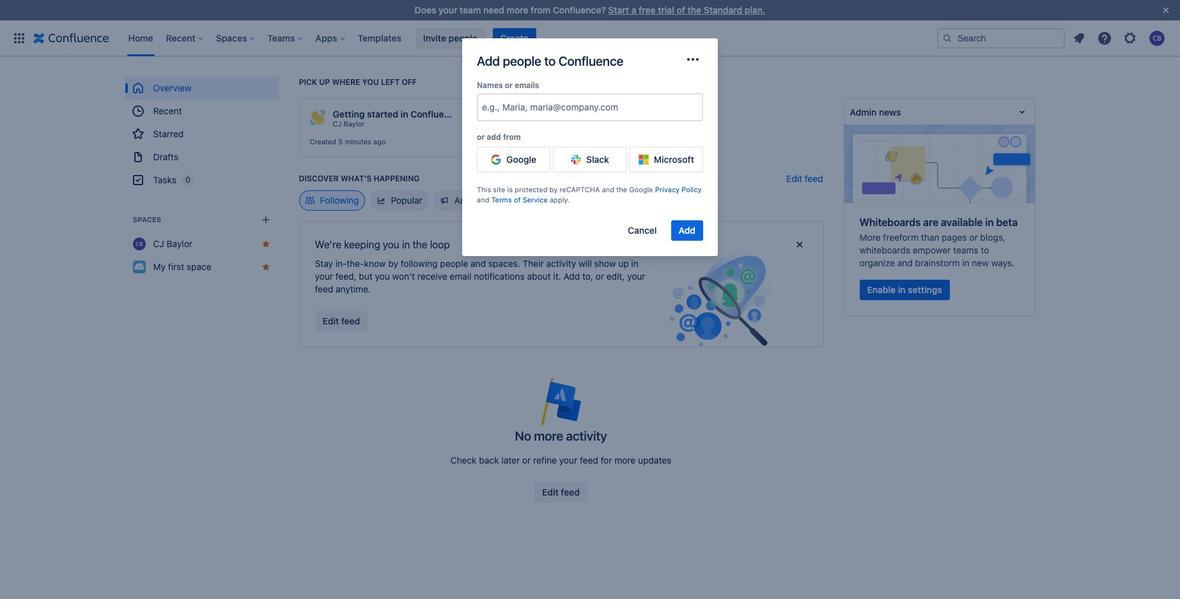 Task type: vqa. For each thing, say whether or not it's contained in the screenshot.
Announcements button in the left of the page
yes



Task type: locate. For each thing, give the bounding box(es) containing it.
teams
[[954, 245, 979, 256]]

or up teams
[[970, 232, 978, 243]]

pick up where you left off
[[299, 77, 417, 87]]

0 horizontal spatial by
[[388, 258, 398, 269]]

0 vertical spatial edit feed
[[787, 173, 824, 184]]

than
[[922, 232, 940, 243]]

2 horizontal spatial more
[[615, 455, 636, 466]]

add up names
[[477, 54, 500, 68]]

1 horizontal spatial cj baylor link
[[333, 120, 365, 129]]

and down this
[[477, 196, 490, 204]]

and inside whiteboards are available in beta more freeform than pages or blogs, whiteboards empower teams to organize and brainstorm in new ways.
[[898, 258, 913, 269]]

more up refine
[[534, 429, 563, 444]]

0 horizontal spatial confluence
[[411, 109, 460, 120]]

left
[[381, 77, 400, 87]]

the inside this site is protected by recaptcha and the google privacy policy and terms of service apply.
[[617, 186, 628, 194]]

up up edit,
[[619, 258, 629, 269]]

0 vertical spatial activity
[[547, 258, 576, 269]]

we're
[[315, 239, 342, 251]]

to,
[[583, 271, 593, 282]]

edit feed
[[787, 173, 824, 184], [323, 316, 360, 327], [542, 487, 580, 498]]

first
[[168, 262, 184, 272]]

0
[[185, 175, 190, 185]]

settings icon image
[[1123, 30, 1139, 46]]

brainstorm
[[916, 258, 960, 269]]

keeping
[[344, 239, 380, 251]]

1 horizontal spatial confluence
[[559, 54, 624, 68]]

0 horizontal spatial spaces
[[133, 216, 161, 224]]

e.g.,
[[482, 102, 500, 113]]

blogs,
[[981, 232, 1006, 243]]

for
[[601, 455, 612, 466]]

admin news button
[[845, 99, 1035, 125]]

drafts
[[153, 152, 179, 162]]

Names or emails text field
[[482, 101, 485, 114]]

1 horizontal spatial up
[[619, 258, 629, 269]]

names or emails
[[477, 81, 539, 90]]

your down stay
[[315, 271, 333, 282]]

you left "left"
[[362, 77, 379, 87]]

0 horizontal spatial up
[[319, 77, 330, 87]]

google button
[[477, 147, 551, 173]]

confluence down off
[[411, 109, 460, 120]]

admin
[[850, 106, 877, 117]]

banner
[[0, 20, 1181, 56]]

search image
[[943, 33, 953, 43]]

we're keeping you in the loop
[[315, 239, 450, 251]]

1 vertical spatial add
[[679, 225, 696, 236]]

from up create "link"
[[531, 4, 551, 15]]

people inside button
[[449, 32, 478, 43]]

are
[[924, 217, 939, 228]]

create link
[[493, 28, 537, 48]]

in right show
[[632, 258, 639, 269]]

people down create "link"
[[503, 54, 542, 68]]

google left privacy
[[630, 186, 653, 194]]

confluence
[[559, 54, 624, 68], [411, 109, 460, 120]]

0 horizontal spatial cj baylor link
[[125, 233, 279, 256]]

minutes
[[345, 138, 372, 146]]

baylor up my first space
[[167, 239, 193, 249]]

2 vertical spatial add
[[564, 271, 580, 282]]

their
[[523, 258, 544, 269]]

people
[[449, 32, 478, 43], [503, 54, 542, 68], [440, 258, 468, 269]]

by up apply.
[[550, 186, 558, 194]]

activity inside stay in-the-know by following people and spaces. their activity will show up in your feed, but you won't receive email notifications about it. add to, or edit, your feed anytime.
[[547, 258, 576, 269]]

cj baylor link up created 5 minutes ago
[[333, 120, 365, 129]]

microsoft button
[[630, 147, 704, 173]]

0 vertical spatial confluence
[[559, 54, 624, 68]]

or inside whiteboards are available in beta more freeform than pages or blogs, whiteboards empower teams to organize and brainstorm in new ways.
[[970, 232, 978, 243]]

by
[[550, 186, 558, 194], [388, 258, 398, 269]]

the right recaptcha
[[617, 186, 628, 194]]

about
[[527, 271, 551, 282]]

and down whiteboards at the right of page
[[898, 258, 913, 269]]

it.
[[554, 271, 561, 282]]

add
[[487, 132, 501, 142]]

invite people
[[423, 32, 478, 43]]

you down know
[[375, 271, 390, 282]]

1 horizontal spatial by
[[550, 186, 558, 194]]

baylor up minutes
[[344, 120, 365, 128]]

in up following
[[402, 239, 410, 251]]

create
[[501, 32, 529, 43]]

and inside stay in-the-know by following people and spaces. their activity will show up in your feed, but you won't receive email notifications about it. add to, or edit, your feed anytime.
[[471, 258, 486, 269]]

confluence inside getting started in confluence cj baylor
[[411, 109, 460, 120]]

people right invite
[[449, 32, 478, 43]]

0 horizontal spatial the
[[413, 239, 428, 251]]

1 vertical spatial cj baylor link
[[125, 233, 279, 256]]

cj baylor link
[[333, 120, 365, 129], [125, 233, 279, 256]]

but
[[359, 271, 373, 282]]

or left 'emails'
[[505, 81, 513, 90]]

more right need
[[507, 4, 529, 15]]

unstar this space image
[[261, 239, 271, 249]]

google up protected
[[507, 154, 537, 165]]

announcements
[[455, 195, 522, 206]]

confluence for getting started in confluence cj baylor
[[411, 109, 460, 120]]

0 vertical spatial people
[[449, 32, 478, 43]]

starred
[[153, 129, 184, 139]]

stay in-the-know by following people and spaces. their activity will show up in your feed, but you won't receive email notifications about it. add to, or edit, your feed anytime.
[[315, 258, 646, 295]]

2 horizontal spatial edit feed
[[787, 173, 824, 184]]

close image
[[1159, 3, 1174, 18]]

0 horizontal spatial add
[[477, 54, 500, 68]]

the right "trial"
[[688, 4, 702, 15]]

2 vertical spatial edit feed button
[[535, 483, 588, 503]]

0 horizontal spatial more
[[507, 4, 529, 15]]

:wave: image
[[310, 110, 325, 125], [310, 110, 325, 125]]

0 vertical spatial spaces
[[216, 32, 247, 43]]

0 vertical spatial from
[[531, 4, 551, 15]]

0 vertical spatial up
[[319, 77, 330, 87]]

global element
[[8, 20, 938, 56]]

by inside this site is protected by recaptcha and the google privacy policy and terms of service apply.
[[550, 186, 558, 194]]

templates
[[358, 32, 402, 43]]

2 vertical spatial people
[[440, 258, 468, 269]]

enable
[[868, 285, 896, 295]]

add down policy
[[679, 225, 696, 236]]

no more activity
[[515, 429, 607, 444]]

0 horizontal spatial edit feed button
[[315, 311, 368, 332]]

0 vertical spatial google
[[507, 154, 537, 165]]

0 vertical spatial baylor
[[344, 120, 365, 128]]

0 vertical spatial cj baylor link
[[333, 120, 365, 129]]

spaces
[[216, 32, 247, 43], [133, 216, 161, 224]]

by inside stay in-the-know by following people and spaces. their activity will show up in your feed, but you won't receive email notifications about it. add to, or edit, your feed anytime.
[[388, 258, 398, 269]]

1 horizontal spatial of
[[677, 4, 686, 15]]

0 horizontal spatial from
[[503, 132, 521, 142]]

1 vertical spatial cj
[[153, 239, 164, 249]]

1 horizontal spatial to
[[981, 245, 990, 256]]

1 vertical spatial the
[[617, 186, 628, 194]]

1 horizontal spatial the
[[617, 186, 628, 194]]

maria,
[[503, 102, 528, 113]]

0 horizontal spatial google
[[507, 154, 537, 165]]

add button
[[671, 220, 704, 241]]

group
[[125, 77, 279, 192]]

confluence for add people to confluence
[[559, 54, 624, 68]]

1 horizontal spatial add
[[564, 271, 580, 282]]

started
[[367, 109, 398, 120]]

1 vertical spatial by
[[388, 258, 398, 269]]

your right edit,
[[627, 271, 646, 282]]

2 horizontal spatial add
[[679, 225, 696, 236]]

edit
[[787, 173, 803, 184], [323, 316, 339, 327], [542, 487, 559, 498]]

2 vertical spatial you
[[375, 271, 390, 282]]

you up know
[[383, 239, 400, 251]]

add inside button
[[679, 225, 696, 236]]

and up email
[[471, 258, 486, 269]]

1 vertical spatial of
[[514, 196, 521, 204]]

1 vertical spatial baylor
[[167, 239, 193, 249]]

confluence up maria@company.com
[[559, 54, 624, 68]]

1 horizontal spatial cj
[[333, 120, 342, 128]]

to up the e.g., maria, maria@company.com
[[545, 54, 556, 68]]

of right terms
[[514, 196, 521, 204]]

1 vertical spatial up
[[619, 258, 629, 269]]

0 horizontal spatial cj
[[153, 239, 164, 249]]

whiteboards are available in beta more freeform than pages or blogs, whiteboards empower teams to organize and brainstorm in new ways.
[[860, 217, 1018, 269]]

confluence image
[[33, 30, 109, 46], [33, 30, 109, 46]]

1 vertical spatial spaces
[[133, 216, 161, 224]]

unstar this space image
[[261, 262, 271, 272]]

1 vertical spatial more
[[534, 429, 563, 444]]

enable in settings link
[[860, 280, 950, 301]]

whiteboards
[[860, 245, 911, 256]]

up right pick
[[319, 77, 330, 87]]

up inside stay in-the-know by following people and spaces. their activity will show up in your feed, but you won't receive email notifications about it. add to, or edit, your feed anytime.
[[619, 258, 629, 269]]

1 vertical spatial to
[[981, 245, 990, 256]]

1 vertical spatial activity
[[566, 429, 607, 444]]

0 horizontal spatial baylor
[[167, 239, 193, 249]]

1 vertical spatial from
[[503, 132, 521, 142]]

1 horizontal spatial google
[[630, 186, 653, 194]]

cj baylor link up space
[[125, 233, 279, 256]]

overview
[[153, 83, 192, 93]]

to up new
[[981, 245, 990, 256]]

people up email
[[440, 258, 468, 269]]

1 horizontal spatial baylor
[[344, 120, 365, 128]]

in right the started
[[401, 109, 408, 120]]

admin news
[[850, 106, 901, 117]]

names
[[477, 81, 503, 90]]

or right to,
[[596, 271, 604, 282]]

baylor inside getting started in confluence cj baylor
[[344, 120, 365, 128]]

spaces up cj baylor
[[133, 216, 161, 224]]

1 vertical spatial confluence
[[411, 109, 460, 120]]

updates
[[638, 455, 672, 466]]

cj up 5
[[333, 120, 342, 128]]

more right for
[[615, 455, 636, 466]]

edit feed button
[[787, 173, 824, 185], [315, 311, 368, 332], [535, 483, 588, 503]]

2 vertical spatial edit
[[542, 487, 559, 498]]

0 vertical spatial by
[[550, 186, 558, 194]]

trial
[[658, 4, 675, 15]]

1 vertical spatial google
[[630, 186, 653, 194]]

google inside button
[[507, 154, 537, 165]]

cj
[[333, 120, 342, 128], [153, 239, 164, 249]]

2 horizontal spatial the
[[688, 4, 702, 15]]

1 horizontal spatial edit feed button
[[535, 483, 588, 503]]

from right add
[[503, 132, 521, 142]]

baylor
[[344, 120, 365, 128], [167, 239, 193, 249]]

1 vertical spatial edit feed
[[323, 316, 360, 327]]

spaces inside popup button
[[216, 32, 247, 43]]

available
[[942, 217, 983, 228]]

0 vertical spatial add
[[477, 54, 500, 68]]

back
[[479, 455, 499, 466]]

add right it. at left top
[[564, 271, 580, 282]]

1 vertical spatial people
[[503, 54, 542, 68]]

cj up my
[[153, 239, 164, 249]]

you inside stay in-the-know by following people and spaces. their activity will show up in your feed, but you won't receive email notifications about it. add to, or edit, your feed anytime.
[[375, 271, 390, 282]]

1 horizontal spatial spaces
[[216, 32, 247, 43]]

stay
[[315, 258, 333, 269]]

1 vertical spatial edit
[[323, 316, 339, 327]]

the
[[688, 4, 702, 15], [617, 186, 628, 194], [413, 239, 428, 251]]

0 vertical spatial edit feed button
[[787, 173, 824, 185]]

will
[[579, 258, 592, 269]]

the up following
[[413, 239, 428, 251]]

activity up it. at left top
[[547, 258, 576, 269]]

spaces up overview link on the left top of page
[[216, 32, 247, 43]]

terms of service link
[[492, 196, 548, 204]]

2 vertical spatial edit feed
[[542, 487, 580, 498]]

2 horizontal spatial edit
[[787, 173, 803, 184]]

tasks
[[153, 175, 176, 185]]

show
[[595, 258, 616, 269]]

activity
[[547, 258, 576, 269], [566, 429, 607, 444]]

edit,
[[607, 271, 625, 282]]

of right "trial"
[[677, 4, 686, 15]]

is
[[507, 186, 513, 194]]

0 vertical spatial to
[[545, 54, 556, 68]]

starred link
[[125, 123, 279, 146]]

0 vertical spatial cj
[[333, 120, 342, 128]]

apply.
[[550, 196, 570, 204]]

activity up for
[[566, 429, 607, 444]]

0 vertical spatial you
[[362, 77, 379, 87]]

0 horizontal spatial of
[[514, 196, 521, 204]]

people for invite
[[449, 32, 478, 43]]

protected
[[515, 186, 548, 194]]

cancel
[[628, 225, 657, 236]]

or right later
[[523, 455, 531, 466]]

google
[[507, 154, 537, 165], [630, 186, 653, 194]]

in inside getting started in confluence cj baylor
[[401, 109, 408, 120]]

by up won't
[[388, 258, 398, 269]]

group containing overview
[[125, 77, 279, 192]]

create a space image
[[258, 212, 273, 228]]

to inside whiteboards are available in beta more freeform than pages or blogs, whiteboards empower teams to organize and brainstorm in new ways.
[[981, 245, 990, 256]]



Task type: describe. For each thing, give the bounding box(es) containing it.
in down teams
[[963, 258, 970, 269]]

your right refine
[[560, 455, 578, 466]]

standard
[[704, 4, 743, 15]]

in-
[[336, 258, 347, 269]]

email
[[450, 271, 472, 282]]

apps
[[316, 32, 337, 43]]

in up "blogs,"
[[986, 217, 994, 228]]

people for add
[[503, 54, 542, 68]]

cancel button
[[620, 220, 665, 241]]

1 horizontal spatial more
[[534, 429, 563, 444]]

in right 'enable'
[[899, 285, 906, 295]]

won't
[[392, 271, 415, 282]]

team
[[460, 4, 481, 15]]

1 horizontal spatial edit feed
[[542, 487, 580, 498]]

templates link
[[354, 28, 405, 48]]

does
[[415, 4, 436, 15]]

2 vertical spatial the
[[413, 239, 428, 251]]

site
[[493, 186, 505, 194]]

0 horizontal spatial to
[[545, 54, 556, 68]]

getting
[[333, 109, 365, 120]]

e.g., maria, maria@company.com
[[482, 102, 619, 113]]

announcements button
[[433, 191, 527, 211]]

of inside this site is protected by recaptcha and the google privacy policy and terms of service apply.
[[514, 196, 521, 204]]

feed inside stay in-the-know by following people and spaces. their activity will show up in your feed, but you won't receive email notifications about it. add to, or edit, your feed anytime.
[[315, 284, 333, 295]]

start a free trial of the standard plan. link
[[609, 4, 766, 15]]

people inside stay in-the-know by following people and spaces. their activity will show up in your feed, but you won't receive email notifications about it. add to, or edit, your feed anytime.
[[440, 258, 468, 269]]

0 vertical spatial of
[[677, 4, 686, 15]]

recent link
[[125, 100, 279, 123]]

banner containing home
[[0, 20, 1181, 56]]

1 vertical spatial you
[[383, 239, 400, 251]]

by for know
[[388, 258, 398, 269]]

loop
[[430, 239, 450, 251]]

privacy
[[656, 186, 680, 194]]

new
[[972, 258, 989, 269]]

home
[[128, 32, 153, 43]]

home link
[[124, 28, 157, 48]]

more
[[860, 232, 881, 243]]

ways.
[[992, 258, 1015, 269]]

a
[[632, 4, 637, 15]]

recaptcha
[[560, 186, 600, 194]]

1 horizontal spatial from
[[531, 4, 551, 15]]

invite people button
[[416, 28, 485, 48]]

Search field
[[938, 28, 1066, 48]]

2 horizontal spatial edit feed button
[[787, 173, 824, 185]]

settings
[[908, 285, 943, 295]]

or add from
[[477, 132, 521, 142]]

add inside stay in-the-know by following people and spaces. their activity will show up in your feed, but you won't receive email notifications about it. add to, or edit, your feed anytime.
[[564, 271, 580, 282]]

following
[[320, 195, 359, 206]]

popular
[[391, 195, 423, 206]]

plan.
[[745, 4, 766, 15]]

discover
[[299, 174, 339, 184]]

service
[[523, 196, 548, 204]]

know
[[364, 258, 386, 269]]

my first space link
[[125, 256, 279, 279]]

my first space
[[153, 262, 211, 272]]

slack button
[[553, 147, 627, 173]]

no
[[515, 429, 531, 444]]

enable in settings
[[868, 285, 943, 295]]

check
[[451, 455, 477, 466]]

ago
[[374, 138, 386, 146]]

does your team need more from confluence? start a free trial of the standard plan.
[[415, 4, 766, 15]]

more image
[[686, 52, 701, 67]]

receive
[[418, 271, 447, 282]]

policy
[[682, 186, 702, 194]]

close message box image
[[792, 237, 808, 253]]

following
[[401, 258, 438, 269]]

spaces button
[[212, 28, 260, 48]]

0 vertical spatial the
[[688, 4, 702, 15]]

the-
[[347, 258, 364, 269]]

my
[[153, 262, 166, 272]]

whiteboards
[[860, 217, 921, 228]]

2 vertical spatial more
[[615, 455, 636, 466]]

1 vertical spatial edit feed button
[[315, 311, 368, 332]]

invite
[[423, 32, 446, 43]]

by for protected
[[550, 186, 558, 194]]

0 horizontal spatial edit
[[323, 316, 339, 327]]

news
[[879, 106, 901, 117]]

later
[[502, 455, 520, 466]]

add for add people to confluence
[[477, 54, 500, 68]]

cj inside getting started in confluence cj baylor
[[333, 120, 342, 128]]

need
[[484, 4, 505, 15]]

spaces.
[[489, 258, 521, 269]]

this
[[477, 186, 491, 194]]

drafts link
[[125, 146, 279, 169]]

anytime.
[[336, 284, 371, 295]]

google inside this site is protected by recaptcha and the google privacy policy and terms of service apply.
[[630, 186, 653, 194]]

and right recaptcha
[[602, 186, 615, 194]]

notifications
[[474, 271, 525, 282]]

slack
[[587, 154, 610, 165]]

add for add
[[679, 225, 696, 236]]

your left team on the left of the page
[[439, 4, 458, 15]]

0 vertical spatial edit
[[787, 173, 803, 184]]

getting started in confluence cj baylor
[[333, 109, 460, 128]]

apps button
[[312, 28, 350, 48]]

0 vertical spatial more
[[507, 4, 529, 15]]

feed,
[[336, 271, 357, 282]]

where
[[332, 77, 360, 87]]

or inside stay in-the-know by following people and spaces. their activity will show up in your feed, but you won't receive email notifications about it. add to, or edit, your feed anytime.
[[596, 271, 604, 282]]

check back later or refine your feed for more updates
[[451, 455, 672, 466]]

space
[[187, 262, 211, 272]]

or left add
[[477, 132, 485, 142]]

1 horizontal spatial edit
[[542, 487, 559, 498]]

off
[[402, 77, 417, 87]]

beta
[[997, 217, 1018, 228]]

in inside stay in-the-know by following people and spaces. their activity will show up in your feed, but you won't receive email notifications about it. add to, or edit, your feed anytime.
[[632, 258, 639, 269]]

add people to confluence
[[477, 54, 624, 68]]

microsoft
[[654, 154, 695, 165]]

0 horizontal spatial edit feed
[[323, 316, 360, 327]]



